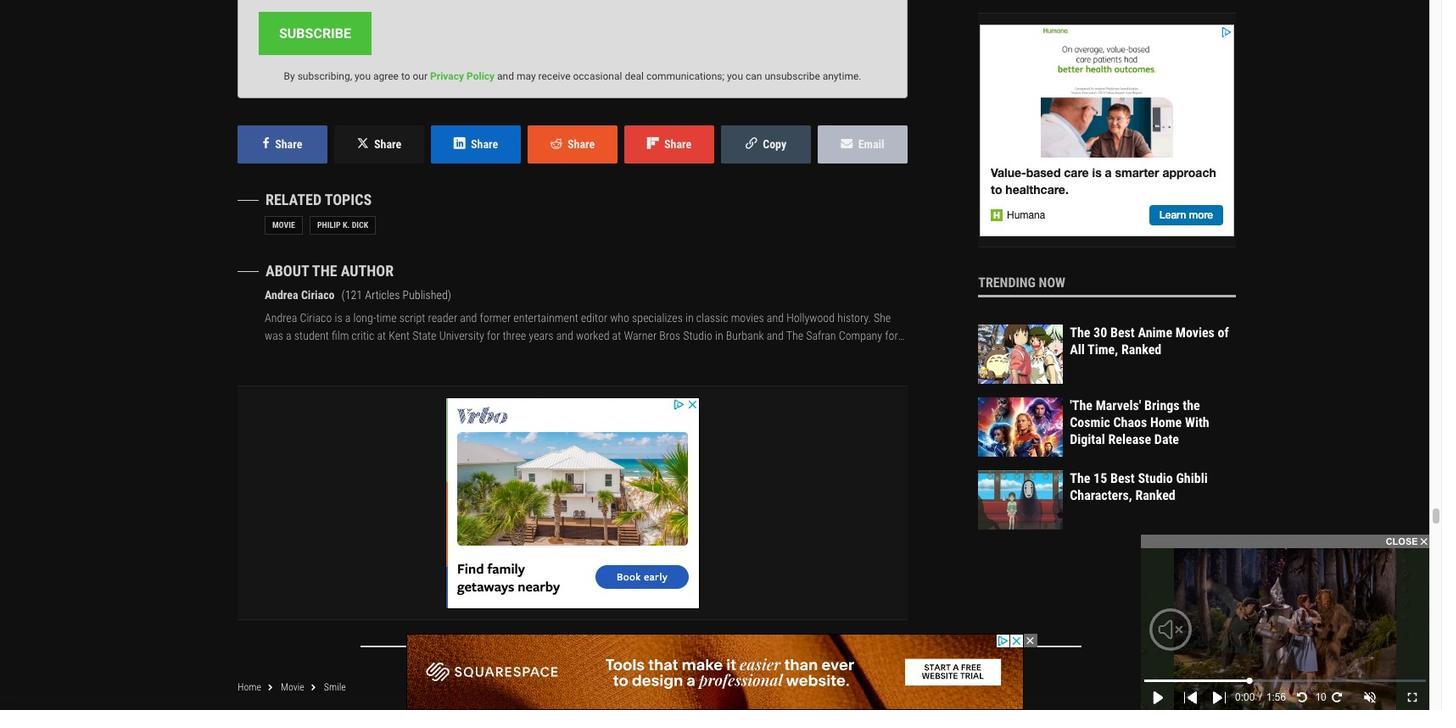 Task type: describe. For each thing, give the bounding box(es) containing it.
/
[[1259, 693, 1262, 704]]

's
[[525, 382, 534, 396]]

the 15 best studio ghibli characters, ranked link
[[1070, 471, 1208, 504]]

'the marvels' brings the cosmic chaos home with digital release date
[[1070, 398, 1210, 448]]

✕ inside 'button'
[[1027, 636, 1034, 646]]

can
[[746, 70, 762, 82]]

unsubscribe
[[765, 70, 820, 82]]

trending now
[[978, 275, 1066, 292]]

andrea ciriaco link
[[265, 288, 335, 303]]

author
[[341, 262, 394, 280]]

ghibli
[[1176, 471, 1208, 487]]

✕ button
[[1024, 635, 1037, 648]]

articles
[[365, 288, 400, 302]]

subscribing,
[[298, 70, 352, 82]]

3 share link from the left
[[431, 126, 521, 164]]

anytime.
[[823, 70, 862, 82]]

andrea
[[265, 288, 298, 302]]

her
[[804, 382, 819, 396]]

marvels'
[[1096, 398, 1141, 414]]

philip k. dick link
[[310, 216, 376, 235]]

privacy policy link
[[430, 70, 495, 82]]

filmmakers
[[265, 400, 316, 414]]

close
[[1386, 537, 1418, 547]]

chihiro and no-face wait on the train in 'spirited away' 1 image
[[978, 471, 1063, 531]]

smile
[[324, 682, 346, 694]]

occasional
[[573, 70, 622, 82]]

2 you from the left
[[727, 70, 743, 82]]

time,
[[1088, 342, 1118, 358]]

the 30 best anime movies of all time, ranked link
[[1070, 325, 1229, 358]]

anime
[[1138, 325, 1173, 341]]

by
[[284, 70, 295, 82]]

may
[[517, 70, 536, 82]]

1 share link from the left
[[238, 126, 327, 164]]

ranked inside the 30 best anime movies of all time, ranked
[[1122, 342, 1162, 358]]

of inside the 30 best anime movies of all time, ranked
[[1218, 325, 1229, 341]]

. some
[[757, 382, 789, 396]]

the
[[1183, 398, 1200, 414]]

dick
[[352, 221, 368, 230]]

0:00
[[1235, 693, 1255, 704]]

chaos
[[1114, 415, 1147, 431]]

1 vertical spatial movie link
[[281, 682, 304, 694]]

movie for top movie link
[[272, 221, 295, 230]]

k.
[[343, 221, 350, 230]]

0 vertical spatial movie link
[[265, 216, 303, 235]]

4 share link from the left
[[528, 126, 618, 164]]

andrea ciriaco (121 articles published)
[[265, 288, 451, 302]]

0 vertical spatial advertisement region
[[980, 24, 1234, 237]]

policy
[[467, 70, 495, 82]]

related topics
[[266, 191, 372, 209]]

1 vertical spatial advertisement region
[[445, 398, 700, 610]]

to
[[401, 70, 410, 82]]

the for the 15 best studio ghibli characters, ranked
[[1070, 471, 1091, 487]]

about the author
[[266, 262, 394, 280]]

1 vertical spatial and
[[682, 382, 705, 396]]

1 you from the left
[[355, 70, 371, 82]]

topics
[[325, 191, 372, 209]]

close ✕ button
[[1141, 535, 1430, 549]]



Task type: locate. For each thing, give the bounding box(es) containing it.
5 share from the left
[[664, 137, 692, 151]]

2 best from the top
[[1111, 471, 1135, 487]]

studio
[[1138, 471, 1173, 487]]

copy link
[[721, 126, 811, 164]]

ranked
[[1122, 342, 1162, 358], [1136, 488, 1176, 504]]

communications;
[[646, 70, 725, 82]]

best inside the 30 best anime movies of all time, ranked
[[1111, 325, 1135, 341]]

the 30 best anime movies of all time, ranked
[[1070, 325, 1229, 358]]

best inside the 15 best studio ghibli characters, ranked
[[1111, 471, 1135, 487]]

✕ inside button
[[1421, 537, 1428, 547]]

share down agree at the top left of page
[[374, 137, 402, 151]]

published)
[[403, 288, 451, 302]]

share up related
[[275, 137, 302, 151]]

brings
[[1145, 398, 1180, 414]]

the for the 30 best anime movies of all time, ranked
[[1070, 325, 1091, 341]]

0 horizontal spatial and
[[497, 70, 514, 82]]

0 vertical spatial home
[[1150, 415, 1182, 431]]

the up the all
[[1070, 325, 1091, 341]]

best right 30
[[1111, 325, 1135, 341]]

1 vertical spatial the
[[1070, 325, 1091, 341]]

advertisement region
[[980, 24, 1234, 237], [445, 398, 700, 610], [406, 635, 1024, 711]]

1 horizontal spatial ✕
[[1421, 537, 1428, 547]]

movie down related
[[272, 221, 295, 230]]

email
[[858, 137, 885, 151]]

philip
[[317, 221, 341, 230]]

5 share link from the left
[[624, 126, 714, 164]]

share link up related
[[238, 126, 327, 164]]

of inside . some of her favorite filmmakers are
[[792, 382, 801, 396]]

about
[[266, 262, 309, 280]]

and left "may"
[[497, 70, 514, 82]]

the left the 15
[[1070, 471, 1091, 487]]

1 vertical spatial movie
[[281, 682, 304, 694]]

1 horizontal spatial home
[[1150, 415, 1182, 431]]

agree
[[373, 70, 399, 82]]

. some of her favorite filmmakers are
[[265, 382, 856, 414]]

are
[[319, 400, 333, 414]]

0 vertical spatial of
[[1218, 325, 1229, 341]]

best for studio
[[1111, 471, 1135, 487]]

you
[[355, 70, 371, 82], [727, 70, 743, 82]]

and left . some on the right
[[682, 382, 705, 396]]

0 horizontal spatial home
[[238, 682, 261, 694]]

1 horizontal spatial of
[[1218, 325, 1229, 341]]

25-best-anime-movies-of-all-time,-ranked- 1 image
[[978, 325, 1063, 385]]

0 vertical spatial and
[[497, 70, 514, 82]]

best right the 15
[[1111, 471, 1135, 487]]

now
[[1039, 275, 1066, 292]]

1:56
[[1266, 693, 1286, 704]]

philip k. dick
[[317, 221, 368, 230]]

0 horizontal spatial ✕
[[1027, 636, 1034, 646]]

0 vertical spatial ✕
[[1421, 537, 1428, 547]]

0 horizontal spatial of
[[792, 382, 801, 396]]

of right movies
[[1218, 325, 1229, 341]]

of left her
[[792, 382, 801, 396]]

video player region
[[1141, 549, 1430, 711]]

(121
[[342, 288, 362, 302]]

you left agree at the top left of page
[[355, 70, 371, 82]]

ranked down studio at the bottom right
[[1136, 488, 1176, 504]]

best for anime
[[1111, 325, 1135, 341]]

2 vertical spatial advertisement region
[[406, 635, 1024, 711]]

the
[[312, 262, 337, 280], [1070, 325, 1091, 341], [1070, 471, 1091, 487]]

favorite
[[821, 382, 856, 396]]

receive
[[538, 70, 571, 82]]

0 vertical spatial movie
[[272, 221, 295, 230]]

movie link down related
[[265, 216, 303, 235]]

share link down by subscribing, you agree to our privacy policy and may receive occasional deal communications; you can unsubscribe anytime.
[[528, 126, 618, 164]]

None submit
[[259, 12, 372, 55]]

best
[[1111, 325, 1135, 341], [1111, 471, 1135, 487]]

all
[[1070, 342, 1085, 358]]

1 vertical spatial ranked
[[1136, 488, 1176, 504]]

ranked down 'anime'
[[1122, 342, 1162, 358]]

email link
[[818, 126, 908, 164]]

0 vertical spatial ranked
[[1122, 342, 1162, 358]]

you left can
[[727, 70, 743, 82]]

share down policy
[[471, 137, 498, 151]]

related
[[266, 191, 322, 209]]

1 horizontal spatial and
[[682, 382, 705, 396]]

share down communications;
[[664, 137, 692, 151]]

1 vertical spatial home
[[238, 682, 261, 694]]

2 share from the left
[[374, 137, 402, 151]]

with
[[1185, 415, 1210, 431]]

the up the ciriaco at the left
[[312, 262, 337, 280]]

'the marvels' brings the cosmic chaos home with digital release date link
[[1070, 398, 1210, 448]]

the inside the 15 best studio ghibli characters, ranked
[[1070, 471, 1091, 487]]

30
[[1094, 325, 1107, 341]]

movie for the bottom movie link
[[281, 682, 304, 694]]

share link down policy
[[431, 126, 521, 164]]

1 share from the left
[[275, 137, 302, 151]]

privacy
[[430, 70, 464, 82]]

date
[[1155, 432, 1179, 448]]

ciriaco
[[301, 288, 335, 302]]

4 share from the left
[[568, 137, 595, 151]]

digital
[[1070, 432, 1105, 448]]

home
[[1150, 415, 1182, 431], [238, 682, 261, 694]]

movie link
[[265, 216, 303, 235], [281, 682, 304, 694]]

15
[[1094, 471, 1107, 487]]

movie
[[272, 221, 295, 230], [281, 682, 304, 694]]

smile link
[[324, 682, 346, 694]]

1 vertical spatial of
[[792, 382, 801, 396]]

1 horizontal spatial you
[[727, 70, 743, 82]]

share link down communications;
[[624, 126, 714, 164]]

0:00 / 1:56
[[1235, 693, 1286, 704]]

0 vertical spatial best
[[1111, 325, 1135, 341]]

movies
[[1176, 325, 1215, 341]]

1 vertical spatial ✕
[[1027, 636, 1034, 646]]

and
[[497, 70, 514, 82], [682, 382, 705, 396]]

the marvels cast of a cropped poster featuring the movie's heroes in battle ready poses 1 image
[[978, 398, 1063, 458]]

trending
[[978, 275, 1036, 292]]

3 share from the left
[[471, 137, 498, 151]]

movie link left 'smile'
[[281, 682, 304, 694]]

home inside 'the marvels' brings the cosmic chaos home with digital release date
[[1150, 415, 1182, 431]]

close ✕
[[1386, 537, 1428, 547]]

the 15 best studio ghibli characters, ranked
[[1070, 471, 1208, 504]]

release
[[1108, 432, 1151, 448]]

share
[[275, 137, 302, 151], [374, 137, 402, 151], [471, 137, 498, 151], [568, 137, 595, 151], [664, 137, 692, 151]]

,
[[374, 382, 379, 396], [465, 382, 470, 396], [453, 400, 458, 414], [686, 400, 691, 414]]

characters,
[[1070, 488, 1132, 504]]

share link
[[238, 126, 327, 164], [334, 126, 424, 164], [431, 126, 521, 164], [528, 126, 618, 164], [624, 126, 714, 164]]

deal
[[625, 70, 644, 82]]

ranked inside the 15 best studio ghibli characters, ranked
[[1136, 488, 1176, 504]]

share down by subscribing, you agree to our privacy policy and may receive occasional deal communications; you can unsubscribe anytime.
[[568, 137, 595, 151]]

the inside the 30 best anime movies of all time, ranked
[[1070, 325, 1091, 341]]

'the
[[1070, 398, 1093, 414]]

movie left 'smile'
[[281, 682, 304, 694]]

✕
[[1421, 537, 1428, 547], [1027, 636, 1034, 646]]

by subscribing, you agree to our privacy policy and may receive occasional deal communications; you can unsubscribe anytime.
[[284, 70, 862, 82]]

2 share link from the left
[[334, 126, 424, 164]]

our
[[413, 70, 428, 82]]

1 vertical spatial best
[[1111, 471, 1135, 487]]

0 vertical spatial the
[[312, 262, 337, 280]]

0 horizontal spatial you
[[355, 70, 371, 82]]

cosmic
[[1070, 415, 1110, 431]]

share link up topics
[[334, 126, 424, 164]]

1 best from the top
[[1111, 325, 1135, 341]]

home link
[[238, 682, 261, 694]]

2 vertical spatial the
[[1070, 471, 1091, 487]]

copy
[[763, 137, 787, 151]]

of
[[1218, 325, 1229, 341], [792, 382, 801, 396]]



Task type: vqa. For each thing, say whether or not it's contained in the screenshot.
Every Mission Impossible Movie Featured Image in the right of the page
no



